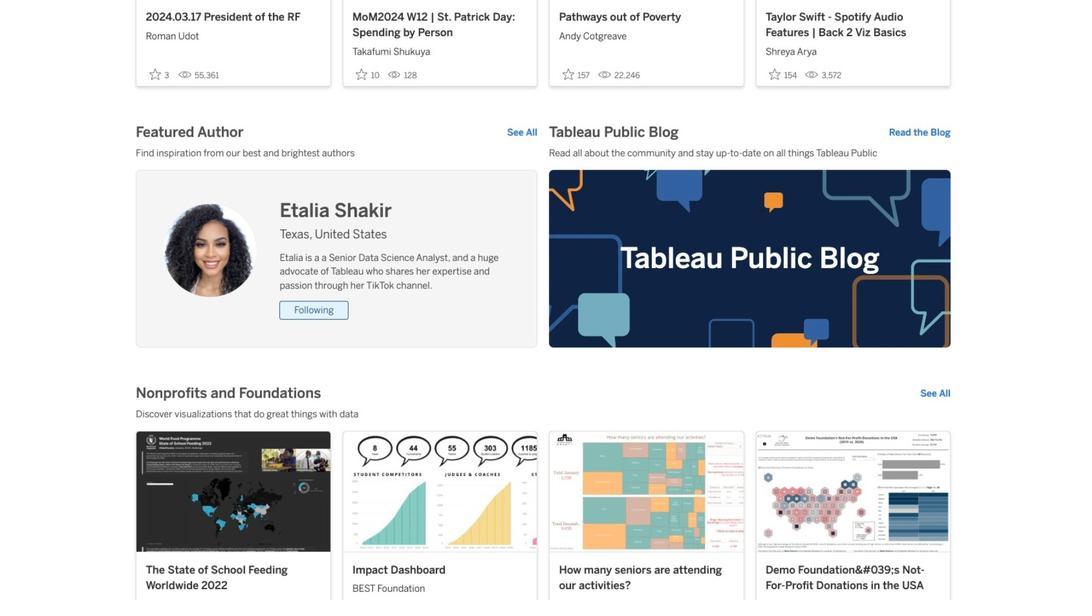 Task type: describe. For each thing, give the bounding box(es) containing it.
4 add favorite button from the left
[[766, 65, 801, 84]]

discover visualizations that do great things with data element
[[136, 408, 951, 422]]

find inspiration from our best and brightest authors element
[[136, 147, 538, 161]]

read all about the community and stay up-to-date on all things tableau public element
[[549, 147, 951, 161]]

featured author heading
[[136, 124, 244, 142]]

see all featured authors element
[[507, 126, 538, 140]]

3 workbook thumbnail image from the left
[[550, 432, 744, 553]]

nonprofits and foundations heading
[[136, 385, 321, 404]]

add favorite image for fourth add favorite button from right
[[149, 68, 161, 80]]

featured author: etalia.shakir image
[[164, 204, 257, 297]]

4 workbook thumbnail image from the left
[[757, 432, 950, 553]]



Task type: vqa. For each thing, say whether or not it's contained in the screenshot.
the Selected language element
no



Task type: locate. For each thing, give the bounding box(es) containing it.
workbook thumbnail image
[[136, 432, 330, 553], [343, 432, 537, 553], [550, 432, 744, 553], [757, 432, 950, 553]]

1 workbook thumbnail image from the left
[[136, 432, 330, 553]]

add favorite image for third add favorite button from the right
[[356, 68, 368, 80]]

2 add favorite image from the left
[[356, 68, 368, 80]]

tableau public blog heading
[[549, 124, 679, 142]]

3 add favorite image from the left
[[769, 68, 781, 80]]

3 add favorite button from the left
[[559, 65, 594, 84]]

add favorite image for 4th add favorite button from left
[[769, 68, 781, 80]]

see all nonprofits and foundations element
[[921, 388, 951, 402]]

add favorite image
[[149, 68, 161, 80], [356, 68, 368, 80], [769, 68, 781, 80]]

1 add favorite image from the left
[[149, 68, 161, 80]]

1 add favorite button from the left
[[146, 65, 174, 84]]

1 horizontal spatial add favorite image
[[356, 68, 368, 80]]

0 horizontal spatial add favorite image
[[149, 68, 161, 80]]

Add Favorite button
[[146, 65, 174, 84], [352, 65, 383, 84], [559, 65, 594, 84], [766, 65, 801, 84]]

2 add favorite button from the left
[[352, 65, 383, 84]]

add favorite image
[[563, 68, 574, 80]]

2 workbook thumbnail image from the left
[[343, 432, 537, 553]]

2 horizontal spatial add favorite image
[[769, 68, 781, 80]]



